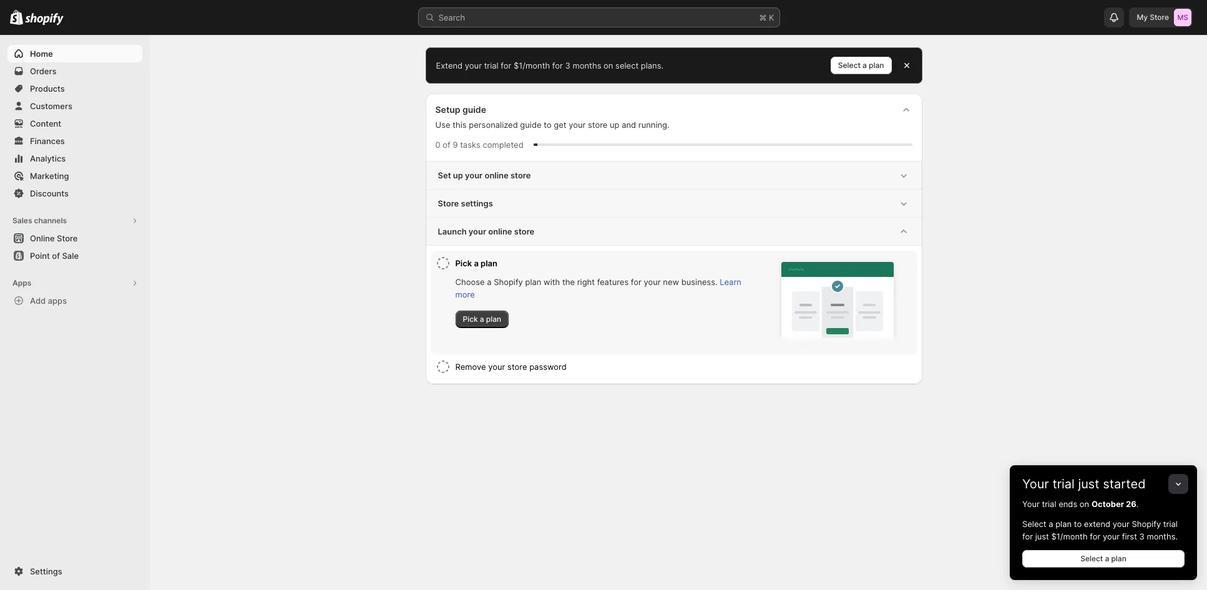Task type: locate. For each thing, give the bounding box(es) containing it.
your for your trial ends on october 26 .
[[1022, 499, 1040, 509]]

0 horizontal spatial of
[[52, 251, 60, 261]]

your right extend
[[465, 61, 482, 71]]

features
[[597, 277, 629, 287]]

trial left the ends
[[1042, 499, 1057, 509]]

pick a plan for pick a plan link
[[463, 315, 501, 324]]

to
[[544, 120, 552, 130], [1074, 519, 1082, 529]]

sales channels button
[[7, 212, 142, 230]]

a inside select a plan to extend your shopify trial for just $1/month for your first 3 months.
[[1049, 519, 1053, 529]]

shopify image
[[10, 10, 23, 25]]

0 vertical spatial shopify
[[494, 277, 523, 287]]

2 horizontal spatial store
[[1150, 12, 1169, 22]]

trial up months.
[[1163, 519, 1178, 529]]

on
[[604, 61, 613, 71], [1080, 499, 1089, 509]]

1 horizontal spatial $1/month
[[1051, 532, 1088, 542]]

trial up the ends
[[1053, 477, 1075, 492]]

this
[[453, 120, 467, 130]]

store
[[588, 120, 608, 130], [511, 170, 531, 180], [514, 227, 534, 237], [508, 362, 527, 372]]

1 vertical spatial store
[[438, 199, 459, 208]]

shopify inside the pick a plan element
[[494, 277, 523, 287]]

⌘ k
[[759, 12, 774, 22]]

1 vertical spatial select a plan
[[1081, 554, 1127, 564]]

store inside button
[[57, 233, 78, 243]]

0 vertical spatial pick
[[455, 258, 472, 268]]

marketing link
[[7, 167, 142, 185]]

a
[[863, 61, 867, 70], [474, 258, 479, 268], [487, 277, 492, 287], [480, 315, 484, 324], [1049, 519, 1053, 529], [1105, 554, 1109, 564]]

k
[[769, 12, 774, 22]]

0 horizontal spatial select
[[838, 61, 861, 70]]

.
[[1137, 499, 1139, 509]]

just up the your trial ends on october 26 .
[[1078, 477, 1100, 492]]

0 horizontal spatial just
[[1035, 532, 1049, 542]]

0 vertical spatial on
[[604, 61, 613, 71]]

guide up this
[[463, 104, 486, 115]]

discounts link
[[7, 185, 142, 202]]

shopify image
[[25, 13, 64, 25]]

select a plan inside your trial just started element
[[1081, 554, 1127, 564]]

trial right extend
[[484, 61, 499, 71]]

0 vertical spatial store
[[1150, 12, 1169, 22]]

1 vertical spatial of
[[52, 251, 60, 261]]

0 vertical spatial guide
[[463, 104, 486, 115]]

1 vertical spatial 3
[[1140, 532, 1145, 542]]

store right my
[[1150, 12, 1169, 22]]

0 vertical spatial $1/month
[[514, 61, 550, 71]]

for right features
[[631, 277, 642, 287]]

customers link
[[7, 97, 142, 115]]

get
[[554, 120, 566, 130]]

online
[[485, 170, 509, 180], [488, 227, 512, 237]]

0 horizontal spatial store
[[57, 233, 78, 243]]

1 horizontal spatial just
[[1078, 477, 1100, 492]]

store up the 'launch'
[[438, 199, 459, 208]]

pick inside dropdown button
[[455, 258, 472, 268]]

pick up the choose
[[455, 258, 472, 268]]

2 vertical spatial select
[[1081, 554, 1103, 564]]

of left "9"
[[443, 140, 451, 150]]

1 horizontal spatial guide
[[520, 120, 542, 130]]

pick a plan up the choose
[[455, 258, 498, 268]]

your trial ends on october 26 .
[[1022, 499, 1139, 509]]

shopify up months.
[[1132, 519, 1161, 529]]

1 vertical spatial just
[[1035, 532, 1049, 542]]

of inside button
[[52, 251, 60, 261]]

your up the your trial ends on october 26 .
[[1022, 477, 1049, 492]]

online store
[[30, 233, 78, 243]]

marketing
[[30, 171, 69, 181]]

trial inside select a plan to extend your shopify trial for just $1/month for your first 3 months.
[[1163, 519, 1178, 529]]

to left extend on the bottom of page
[[1074, 519, 1082, 529]]

your right remove
[[488, 362, 505, 372]]

guide left get
[[520, 120, 542, 130]]

1 horizontal spatial to
[[1074, 519, 1082, 529]]

3
[[565, 61, 570, 71], [1140, 532, 1145, 542]]

extend
[[436, 61, 463, 71]]

your
[[1022, 477, 1049, 492], [1022, 499, 1040, 509]]

and
[[622, 120, 636, 130]]

channels
[[34, 216, 67, 225]]

0 horizontal spatial up
[[453, 170, 463, 180]]

pick down 'more'
[[463, 315, 478, 324]]

just
[[1078, 477, 1100, 492], [1035, 532, 1049, 542]]

select
[[838, 61, 861, 70], [1022, 519, 1047, 529], [1081, 554, 1103, 564]]

1 horizontal spatial select a plan
[[1081, 554, 1127, 564]]

1 horizontal spatial up
[[610, 120, 620, 130]]

1 vertical spatial your
[[1022, 499, 1040, 509]]

3 right first
[[1140, 532, 1145, 542]]

pick for pick a plan link
[[463, 315, 478, 324]]

1 vertical spatial to
[[1074, 519, 1082, 529]]

for left months
[[552, 61, 563, 71]]

point
[[30, 251, 50, 261]]

to left get
[[544, 120, 552, 130]]

home link
[[7, 45, 142, 62]]

1 horizontal spatial select a plan link
[[1022, 551, 1185, 568]]

1 vertical spatial shopify
[[1132, 519, 1161, 529]]

online store link
[[7, 230, 142, 247]]

1 horizontal spatial store
[[438, 199, 459, 208]]

plan inside dropdown button
[[481, 258, 498, 268]]

$1/month inside select a plan to extend your shopify trial for just $1/month for your first 3 months.
[[1051, 532, 1088, 542]]

$1/month down extend on the bottom of page
[[1051, 532, 1088, 542]]

orders
[[30, 66, 56, 76]]

your left new
[[644, 277, 661, 287]]

0 horizontal spatial select a plan link
[[831, 57, 892, 74]]

point of sale button
[[0, 247, 150, 265]]

1 vertical spatial select
[[1022, 519, 1047, 529]]

for down extend on the bottom of page
[[1090, 532, 1101, 542]]

online down completed
[[485, 170, 509, 180]]

on right the ends
[[1080, 499, 1089, 509]]

1 vertical spatial pick
[[463, 315, 478, 324]]

up left and
[[610, 120, 620, 130]]

2 vertical spatial store
[[57, 233, 78, 243]]

1 horizontal spatial on
[[1080, 499, 1089, 509]]

⌘
[[759, 12, 767, 22]]

shopify
[[494, 277, 523, 287], [1132, 519, 1161, 529]]

right
[[577, 277, 595, 287]]

discounts
[[30, 189, 69, 199]]

october
[[1092, 499, 1124, 509]]

0 vertical spatial just
[[1078, 477, 1100, 492]]

online down settings
[[488, 227, 512, 237]]

sale
[[62, 251, 79, 261]]

select a plan link
[[831, 57, 892, 74], [1022, 551, 1185, 568]]

0 vertical spatial select
[[838, 61, 861, 70]]

1 vertical spatial guide
[[520, 120, 542, 130]]

just inside select a plan to extend your shopify trial for just $1/month for your first 3 months.
[[1035, 532, 1049, 542]]

your trial just started button
[[1010, 466, 1197, 492]]

1 horizontal spatial of
[[443, 140, 451, 150]]

pick a plan inside dropdown button
[[455, 258, 498, 268]]

the
[[562, 277, 575, 287]]

finances link
[[7, 132, 142, 150]]

running.
[[638, 120, 670, 130]]

1 horizontal spatial select
[[1022, 519, 1047, 529]]

of for sale
[[52, 251, 60, 261]]

1 your from the top
[[1022, 477, 1049, 492]]

shopify right the choose
[[494, 277, 523, 287]]

1 vertical spatial select a plan link
[[1022, 551, 1185, 568]]

my store image
[[1174, 9, 1192, 26]]

0 vertical spatial of
[[443, 140, 451, 150]]

my store
[[1137, 12, 1169, 22]]

content link
[[7, 115, 142, 132]]

0 horizontal spatial shopify
[[494, 277, 523, 287]]

home
[[30, 49, 53, 59]]

select
[[616, 61, 639, 71]]

your for your trial just started
[[1022, 477, 1049, 492]]

point of sale
[[30, 251, 79, 261]]

your inside dropdown button
[[1022, 477, 1049, 492]]

1 vertical spatial $1/month
[[1051, 532, 1088, 542]]

your inside the pick a plan element
[[644, 277, 661, 287]]

content
[[30, 119, 61, 129]]

more
[[455, 290, 475, 300]]

password
[[529, 362, 567, 372]]

plans.
[[641, 61, 664, 71]]

$1/month left months
[[514, 61, 550, 71]]

store up sale
[[57, 233, 78, 243]]

1 vertical spatial online
[[488, 227, 512, 237]]

0 horizontal spatial $1/month
[[514, 61, 550, 71]]

your
[[465, 61, 482, 71], [569, 120, 586, 130], [465, 170, 483, 180], [469, 227, 486, 237], [644, 277, 661, 287], [488, 362, 505, 372], [1113, 519, 1130, 529], [1103, 532, 1120, 542]]

a inside dropdown button
[[474, 258, 479, 268]]

launch your online store button
[[425, 218, 922, 245]]

online
[[30, 233, 55, 243]]

use this personalized guide to get your store up and running.
[[435, 120, 670, 130]]

of left sale
[[52, 251, 60, 261]]

store
[[1150, 12, 1169, 22], [438, 199, 459, 208], [57, 233, 78, 243]]

select a plan
[[838, 61, 884, 70], [1081, 554, 1127, 564]]

my
[[1137, 12, 1148, 22]]

on left "select"
[[604, 61, 613, 71]]

1 vertical spatial up
[[453, 170, 463, 180]]

a for the pick a plan element
[[487, 277, 492, 287]]

pick
[[455, 258, 472, 268], [463, 315, 478, 324]]

0 horizontal spatial select a plan
[[838, 61, 884, 70]]

store for my store
[[1150, 12, 1169, 22]]

for
[[501, 61, 511, 71], [552, 61, 563, 71], [631, 277, 642, 287], [1022, 532, 1033, 542], [1090, 532, 1101, 542]]

2 horizontal spatial select
[[1081, 554, 1103, 564]]

up right set
[[453, 170, 463, 180]]

setup guide
[[435, 104, 486, 115]]

your up settings
[[465, 170, 483, 180]]

1 horizontal spatial shopify
[[1132, 519, 1161, 529]]

up
[[610, 120, 620, 130], [453, 170, 463, 180]]

pick a plan down 'more'
[[463, 315, 501, 324]]

0 vertical spatial pick a plan
[[455, 258, 498, 268]]

0 vertical spatial select a plan
[[838, 61, 884, 70]]

3 left months
[[565, 61, 570, 71]]

1 vertical spatial on
[[1080, 499, 1089, 509]]

0 horizontal spatial to
[[544, 120, 552, 130]]

mark pick a plan as done image
[[435, 256, 450, 271]]

your left the ends
[[1022, 499, 1040, 509]]

plan for pick a plan link
[[486, 315, 501, 324]]

2 your from the top
[[1022, 499, 1040, 509]]

1 horizontal spatial 3
[[1140, 532, 1145, 542]]

0 vertical spatial your
[[1022, 477, 1049, 492]]

1 vertical spatial pick a plan
[[463, 315, 501, 324]]

store inside dropdown button
[[438, 199, 459, 208]]

0 vertical spatial select a plan link
[[831, 57, 892, 74]]

just down the your trial ends on october 26 .
[[1035, 532, 1049, 542]]

0 horizontal spatial 3
[[565, 61, 570, 71]]

$1/month
[[514, 61, 550, 71], [1051, 532, 1088, 542]]

plan
[[869, 61, 884, 70], [481, 258, 498, 268], [525, 277, 541, 287], [486, 315, 501, 324], [1056, 519, 1072, 529], [1111, 554, 1127, 564]]



Task type: vqa. For each thing, say whether or not it's contained in the screenshot.
My
yes



Task type: describe. For each thing, give the bounding box(es) containing it.
sales channels
[[12, 216, 67, 225]]

0 vertical spatial up
[[610, 120, 620, 130]]

select a plan for left the 'select a plan' link
[[838, 61, 884, 70]]

apps
[[12, 278, 31, 288]]

your right get
[[569, 120, 586, 130]]

0 vertical spatial to
[[544, 120, 552, 130]]

your trial just started element
[[1010, 498, 1197, 581]]

select for the 'select a plan' link within your trial just started element
[[1081, 554, 1103, 564]]

customers
[[30, 101, 72, 111]]

business.
[[681, 277, 718, 287]]

0 horizontal spatial on
[[604, 61, 613, 71]]

select a plan for the 'select a plan' link within your trial just started element
[[1081, 554, 1127, 564]]

choose
[[455, 277, 485, 287]]

learn more
[[455, 277, 741, 300]]

orders link
[[7, 62, 142, 80]]

settings
[[30, 567, 62, 577]]

your left first
[[1103, 532, 1120, 542]]

remove your store password
[[455, 362, 567, 372]]

settings link
[[7, 563, 142, 581]]

0
[[435, 140, 440, 150]]

mark remove your store password as done image
[[435, 360, 450, 375]]

completed
[[483, 140, 524, 150]]

set up your online store
[[438, 170, 531, 180]]

online store button
[[0, 230, 150, 247]]

add apps
[[30, 296, 67, 306]]

settings
[[461, 199, 493, 208]]

your trial just started
[[1022, 477, 1146, 492]]

plan for pick a plan dropdown button
[[481, 258, 498, 268]]

ends
[[1059, 499, 1078, 509]]

pick for pick a plan dropdown button
[[455, 258, 472, 268]]

3 inside select a plan to extend your shopify trial for just $1/month for your first 3 months.
[[1140, 532, 1145, 542]]

to inside select a plan to extend your shopify trial for just $1/month for your first 3 months.
[[1074, 519, 1082, 529]]

plan inside select a plan to extend your shopify trial for just $1/month for your first 3 months.
[[1056, 519, 1072, 529]]

plan for the 'select a plan' link within your trial just started element
[[1111, 554, 1127, 564]]

a for pick a plan dropdown button
[[474, 258, 479, 268]]

learn more link
[[455, 277, 741, 300]]

9
[[453, 140, 458, 150]]

a for the 'select a plan' link within your trial just started element
[[1105, 554, 1109, 564]]

analytics link
[[7, 150, 142, 167]]

pick a plan element
[[455, 276, 752, 328]]

0 vertical spatial 3
[[565, 61, 570, 71]]

extend your trial for $1/month for 3 months on select plans.
[[436, 61, 664, 71]]

products link
[[7, 80, 142, 97]]

set
[[438, 170, 451, 180]]

use
[[435, 120, 450, 130]]

add apps button
[[7, 292, 142, 310]]

of for 9
[[443, 140, 451, 150]]

for right extend
[[501, 61, 511, 71]]

tasks
[[460, 140, 481, 150]]

your up first
[[1113, 519, 1130, 529]]

select a plan link inside your trial just started element
[[1022, 551, 1185, 568]]

with
[[544, 277, 560, 287]]

setup
[[435, 104, 460, 115]]

pick a plan link
[[455, 311, 509, 328]]

up inside dropdown button
[[453, 170, 463, 180]]

for down the your trial ends on october 26 .
[[1022, 532, 1033, 542]]

started
[[1103, 477, 1146, 492]]

your right the 'launch'
[[469, 227, 486, 237]]

set up your online store button
[[425, 162, 922, 189]]

products
[[30, 84, 65, 94]]

pick a plan button
[[455, 251, 752, 276]]

apps button
[[7, 275, 142, 292]]

search
[[439, 12, 465, 22]]

sales
[[12, 216, 32, 225]]

trial inside your trial just started dropdown button
[[1053, 477, 1075, 492]]

months.
[[1147, 532, 1178, 542]]

0 of 9 tasks completed
[[435, 140, 524, 150]]

0 vertical spatial online
[[485, 170, 509, 180]]

remove
[[455, 362, 486, 372]]

analytics
[[30, 154, 66, 164]]

just inside dropdown button
[[1078, 477, 1100, 492]]

point of sale link
[[7, 247, 142, 265]]

for inside the pick a plan element
[[631, 277, 642, 287]]

store settings
[[438, 199, 493, 208]]

select inside select a plan to extend your shopify trial for just $1/month for your first 3 months.
[[1022, 519, 1047, 529]]

26
[[1126, 499, 1137, 509]]

launch your online store
[[438, 227, 534, 237]]

on inside your trial just started element
[[1080, 499, 1089, 509]]

launch
[[438, 227, 467, 237]]

months
[[573, 61, 601, 71]]

select for left the 'select a plan' link
[[838, 61, 861, 70]]

store settings button
[[425, 190, 922, 217]]

plan for left the 'select a plan' link
[[869, 61, 884, 70]]

choose a shopify plan with the right features for your new business.
[[455, 277, 718, 287]]

select a plan to extend your shopify trial for just $1/month for your first 3 months.
[[1022, 519, 1178, 542]]

remove your store password button
[[455, 355, 912, 380]]

a for pick a plan link
[[480, 315, 484, 324]]

add
[[30, 296, 46, 306]]

0 horizontal spatial guide
[[463, 104, 486, 115]]

personalized
[[469, 120, 518, 130]]

a for left the 'select a plan' link
[[863, 61, 867, 70]]

store for online store
[[57, 233, 78, 243]]

pick a plan for pick a plan dropdown button
[[455, 258, 498, 268]]

new
[[663, 277, 679, 287]]

first
[[1122, 532, 1137, 542]]

learn
[[720, 277, 741, 287]]

finances
[[30, 136, 65, 146]]

extend
[[1084, 519, 1111, 529]]

apps
[[48, 296, 67, 306]]

shopify inside select a plan to extend your shopify trial for just $1/month for your first 3 months.
[[1132, 519, 1161, 529]]



